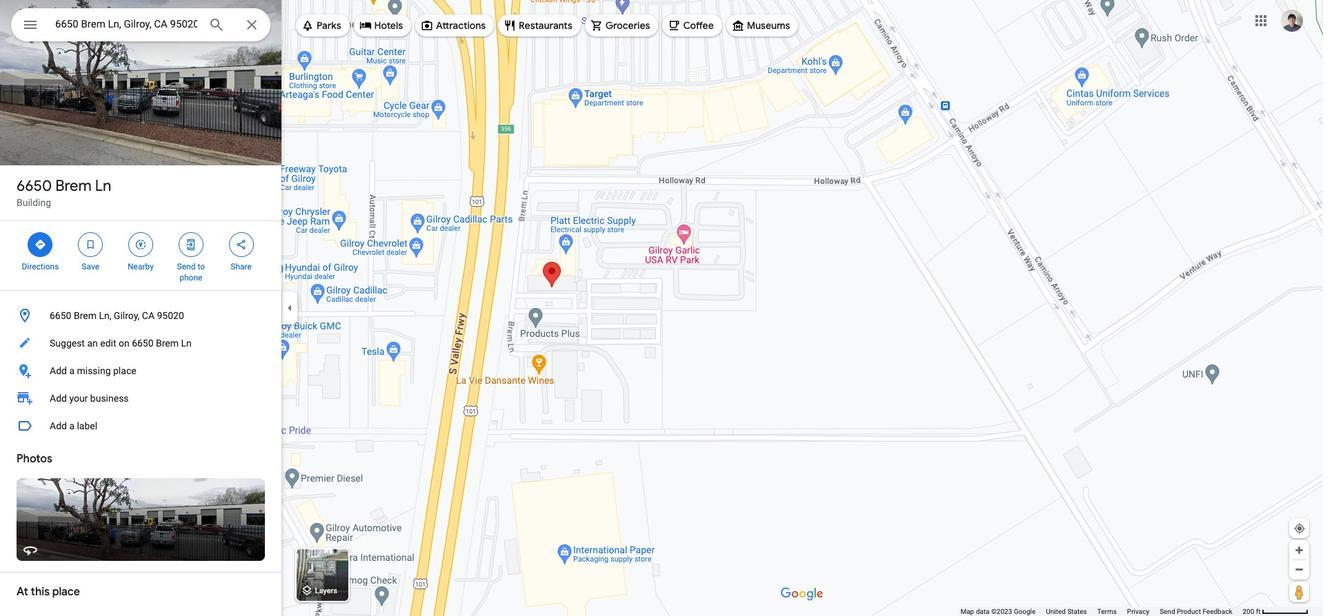 Task type: vqa. For each thing, say whether or not it's contained in the screenshot.
min within the 9 hr 28 min LGA – AUS
no



Task type: describe. For each thing, give the bounding box(es) containing it.
attractions button
[[415, 9, 494, 42]]

send for send to phone
[[177, 262, 196, 272]]

states
[[1068, 609, 1087, 616]]

edit
[[100, 338, 116, 349]]

200 ft
[[1243, 609, 1261, 616]]

save
[[82, 262, 99, 272]]

product
[[1177, 609, 1201, 616]]

add a missing place
[[50, 366, 136, 377]]

ln,
[[99, 311, 111, 322]]

add a missing place button
[[0, 357, 282, 385]]

zoom out image
[[1294, 565, 1305, 575]]

200
[[1243, 609, 1255, 616]]

on
[[119, 338, 129, 349]]

add for add a label
[[50, 421, 67, 432]]

©2023
[[992, 609, 1012, 616]]

actions for 6650 brem ln region
[[0, 221, 282, 291]]

0 horizontal spatial place
[[52, 586, 80, 600]]

a for missing
[[69, 366, 75, 377]]

google maps element
[[0, 0, 1323, 617]]

google
[[1014, 609, 1036, 616]]

directions
[[22, 262, 59, 272]]

add your business
[[50, 393, 129, 404]]


[[34, 237, 47, 253]]

business
[[90, 393, 129, 404]]

data
[[976, 609, 990, 616]]

95020
[[157, 311, 184, 322]]

hotels button
[[354, 9, 411, 42]]

united states button
[[1046, 608, 1087, 617]]

6650 inside button
[[132, 338, 154, 349]]

terms button
[[1098, 608, 1117, 617]]

add your business link
[[0, 385, 282, 413]]

6650 for ln
[[17, 177, 52, 196]]

restaurants
[[519, 19, 573, 32]]

missing
[[77, 366, 111, 377]]

united
[[1046, 609, 1066, 616]]

 button
[[11, 8, 50, 44]]

terms
[[1098, 609, 1117, 616]]

nearby
[[128, 262, 154, 272]]

place inside button
[[113, 366, 136, 377]]

suggest
[[50, 338, 85, 349]]

6650 for ln,
[[50, 311, 71, 322]]

add a label
[[50, 421, 97, 432]]

parks
[[317, 19, 341, 32]]

send product feedback
[[1160, 609, 1233, 616]]

feedback
[[1203, 609, 1233, 616]]



Task type: locate. For each thing, give the bounding box(es) containing it.
privacy
[[1127, 609, 1150, 616]]

1 add from the top
[[50, 366, 67, 377]]

brem inside 6650 brem ln building
[[55, 177, 92, 196]]

1 vertical spatial place
[[52, 586, 80, 600]]


[[135, 237, 147, 253]]

1 horizontal spatial send
[[1160, 609, 1175, 616]]

label
[[77, 421, 97, 432]]

an
[[87, 338, 98, 349]]

add inside add a label button
[[50, 421, 67, 432]]

ln
[[95, 177, 111, 196], [181, 338, 192, 349]]

0 vertical spatial place
[[113, 366, 136, 377]]

coffee
[[683, 19, 714, 32]]

0 vertical spatial brem
[[55, 177, 92, 196]]

0 vertical spatial ln
[[95, 177, 111, 196]]

your
[[69, 393, 88, 404]]

0 vertical spatial send
[[177, 262, 196, 272]]

gilroy,
[[114, 311, 140, 322]]

photos
[[17, 453, 52, 466]]

send for send product feedback
[[1160, 609, 1175, 616]]

add down suggest
[[50, 366, 67, 377]]


[[22, 15, 39, 35]]

6650 up suggest
[[50, 311, 71, 322]]

6650 up building
[[17, 177, 52, 196]]

a
[[69, 366, 75, 377], [69, 421, 75, 432]]

add for add a missing place
[[50, 366, 67, 377]]

brem left ln,
[[74, 311, 97, 322]]

show your location image
[[1294, 523, 1306, 535]]

building
[[17, 197, 51, 208]]

ln down 95020
[[181, 338, 192, 349]]

send inside send to phone
[[177, 262, 196, 272]]

send up "phone"
[[177, 262, 196, 272]]

0 vertical spatial 6650
[[17, 177, 52, 196]]

3 add from the top
[[50, 421, 67, 432]]

1 vertical spatial add
[[50, 393, 67, 404]]

parks button
[[296, 9, 350, 42]]

none field inside "6650 brem ln, gilroy, ca 95020" field
[[55, 16, 197, 32]]

phone
[[180, 273, 202, 283]]

suggest an edit on 6650 brem ln
[[50, 338, 192, 349]]

6650 brem ln, gilroy, ca 95020 button
[[0, 302, 282, 330]]

2 a from the top
[[69, 421, 75, 432]]

suggest an edit on 6650 brem ln button
[[0, 330, 282, 357]]

1 horizontal spatial ln
[[181, 338, 192, 349]]

200 ft button
[[1243, 609, 1309, 616]]

send product feedback button
[[1160, 608, 1233, 617]]

send to phone
[[177, 262, 205, 283]]

add left your
[[50, 393, 67, 404]]

1 vertical spatial a
[[69, 421, 75, 432]]

google account: nolan park  
(nolan.park@adept.ai) image
[[1281, 9, 1303, 31]]

ft
[[1256, 609, 1261, 616]]

a left label
[[69, 421, 75, 432]]

at this place
[[17, 586, 80, 600]]

1 vertical spatial ln
[[181, 338, 192, 349]]

museums button
[[726, 9, 799, 42]]

museums
[[747, 19, 790, 32]]

a for label
[[69, 421, 75, 432]]

a inside button
[[69, 366, 75, 377]]

6650 brem ln main content
[[0, 0, 282, 617]]


[[185, 237, 197, 253]]

add inside add your business link
[[50, 393, 67, 404]]

a left missing
[[69, 366, 75, 377]]

to
[[198, 262, 205, 272]]

1 vertical spatial brem
[[74, 311, 97, 322]]

groceries
[[606, 19, 650, 32]]

groceries button
[[585, 9, 659, 42]]

brem up 
[[55, 177, 92, 196]]

2 vertical spatial add
[[50, 421, 67, 432]]

brem down 95020
[[156, 338, 179, 349]]

0 horizontal spatial ln
[[95, 177, 111, 196]]

at
[[17, 586, 28, 600]]

6650 inside button
[[50, 311, 71, 322]]

restaurants button
[[498, 9, 581, 42]]

0 vertical spatial a
[[69, 366, 75, 377]]

brem for ln
[[55, 177, 92, 196]]

1 vertical spatial send
[[1160, 609, 1175, 616]]

1 horizontal spatial place
[[113, 366, 136, 377]]

1 a from the top
[[69, 366, 75, 377]]

footer inside google maps element
[[961, 608, 1243, 617]]

ln inside button
[[181, 338, 192, 349]]

send
[[177, 262, 196, 272], [1160, 609, 1175, 616]]

2 add from the top
[[50, 393, 67, 404]]


[[84, 237, 97, 253]]

layers
[[315, 587, 337, 596]]

brem inside button
[[74, 311, 97, 322]]

6650 right on
[[132, 338, 154, 349]]

this
[[31, 586, 50, 600]]

ln up 
[[95, 177, 111, 196]]

footer
[[961, 608, 1243, 617]]

send inside send product feedback 'button'
[[1160, 609, 1175, 616]]

place right this
[[52, 586, 80, 600]]

attractions
[[436, 19, 486, 32]]

6650
[[17, 177, 52, 196], [50, 311, 71, 322], [132, 338, 154, 349]]

6650 Brem Ln, Gilroy, CA 95020 field
[[11, 8, 270, 41]]

add for add your business
[[50, 393, 67, 404]]

brem
[[55, 177, 92, 196], [74, 311, 97, 322], [156, 338, 179, 349]]

coffee button
[[663, 9, 722, 42]]

footer containing map data ©2023 google
[[961, 608, 1243, 617]]

map data ©2023 google
[[961, 609, 1036, 616]]

send left product
[[1160, 609, 1175, 616]]

0 vertical spatial add
[[50, 366, 67, 377]]

privacy button
[[1127, 608, 1150, 617]]

ln inside 6650 brem ln building
[[95, 177, 111, 196]]

6650 brem ln, gilroy, ca 95020
[[50, 311, 184, 322]]

1 vertical spatial 6650
[[50, 311, 71, 322]]

map
[[961, 609, 974, 616]]

add left label
[[50, 421, 67, 432]]

share
[[231, 262, 252, 272]]

place down on
[[113, 366, 136, 377]]

united states
[[1046, 609, 1087, 616]]

zoom in image
[[1294, 546, 1305, 556]]

a inside button
[[69, 421, 75, 432]]

show street view coverage image
[[1290, 582, 1310, 603]]

hotels
[[374, 19, 403, 32]]

place
[[113, 366, 136, 377], [52, 586, 80, 600]]

2 vertical spatial brem
[[156, 338, 179, 349]]

 search field
[[11, 8, 270, 44]]

add
[[50, 366, 67, 377], [50, 393, 67, 404], [50, 421, 67, 432]]

collapse side panel image
[[282, 301, 297, 316]]

6650 brem ln building
[[17, 177, 111, 208]]

brem inside button
[[156, 338, 179, 349]]

0 horizontal spatial send
[[177, 262, 196, 272]]


[[235, 237, 247, 253]]

2 vertical spatial 6650
[[132, 338, 154, 349]]

ca
[[142, 311, 155, 322]]

6650 inside 6650 brem ln building
[[17, 177, 52, 196]]

None field
[[55, 16, 197, 32]]

add inside add a missing place button
[[50, 366, 67, 377]]

add a label button
[[0, 413, 282, 440]]

brem for ln,
[[74, 311, 97, 322]]



